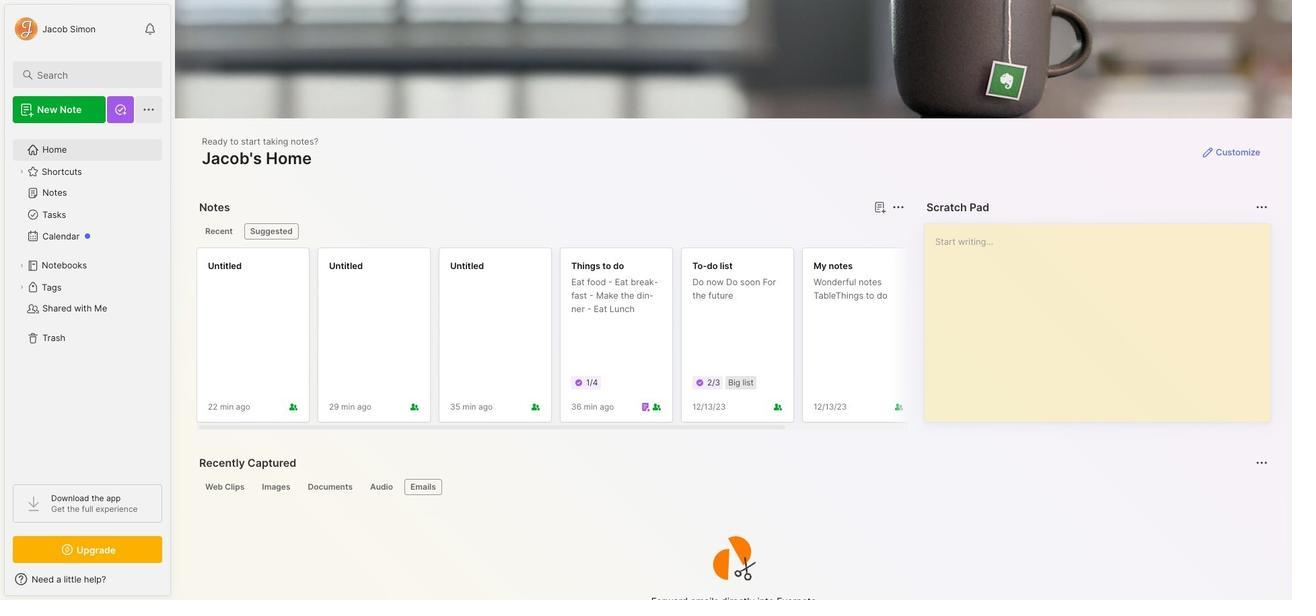 Task type: locate. For each thing, give the bounding box(es) containing it.
Start writing… text field
[[935, 224, 1270, 411]]

2 more actions image from the left
[[1254, 199, 1270, 215]]

1 vertical spatial tab list
[[199, 479, 1266, 495]]

more actions image
[[1254, 455, 1270, 471]]

0 horizontal spatial more actions image
[[890, 199, 906, 215]]

1 horizontal spatial more actions image
[[1254, 199, 1270, 215]]

tab
[[199, 223, 239, 240], [244, 223, 299, 240], [199, 479, 251, 495], [256, 479, 296, 495], [302, 479, 359, 495], [364, 479, 399, 495], [404, 479, 442, 495]]

More actions field
[[889, 198, 908, 217], [1252, 198, 1271, 217], [1252, 454, 1271, 472]]

0 vertical spatial tab list
[[199, 223, 902, 240]]

tab list
[[199, 223, 902, 240], [199, 479, 1266, 495]]

1 more actions image from the left
[[890, 199, 906, 215]]

WHAT'S NEW field
[[5, 569, 170, 590]]

None search field
[[37, 67, 150, 83]]

more actions image
[[890, 199, 906, 215], [1254, 199, 1270, 215]]

main element
[[0, 0, 175, 600]]

row group
[[197, 248, 1044, 431]]

tree
[[5, 131, 170, 472]]



Task type: vqa. For each thing, say whether or not it's contained in the screenshot.
9:00
no



Task type: describe. For each thing, give the bounding box(es) containing it.
expand notebooks image
[[17, 262, 26, 270]]

Search text field
[[37, 69, 150, 81]]

1 tab list from the top
[[199, 223, 902, 240]]

Account field
[[13, 15, 96, 42]]

click to collapse image
[[170, 575, 180, 592]]

2 tab list from the top
[[199, 479, 1266, 495]]

expand tags image
[[17, 283, 26, 291]]

tree inside main element
[[5, 131, 170, 472]]

none search field inside main element
[[37, 67, 150, 83]]



